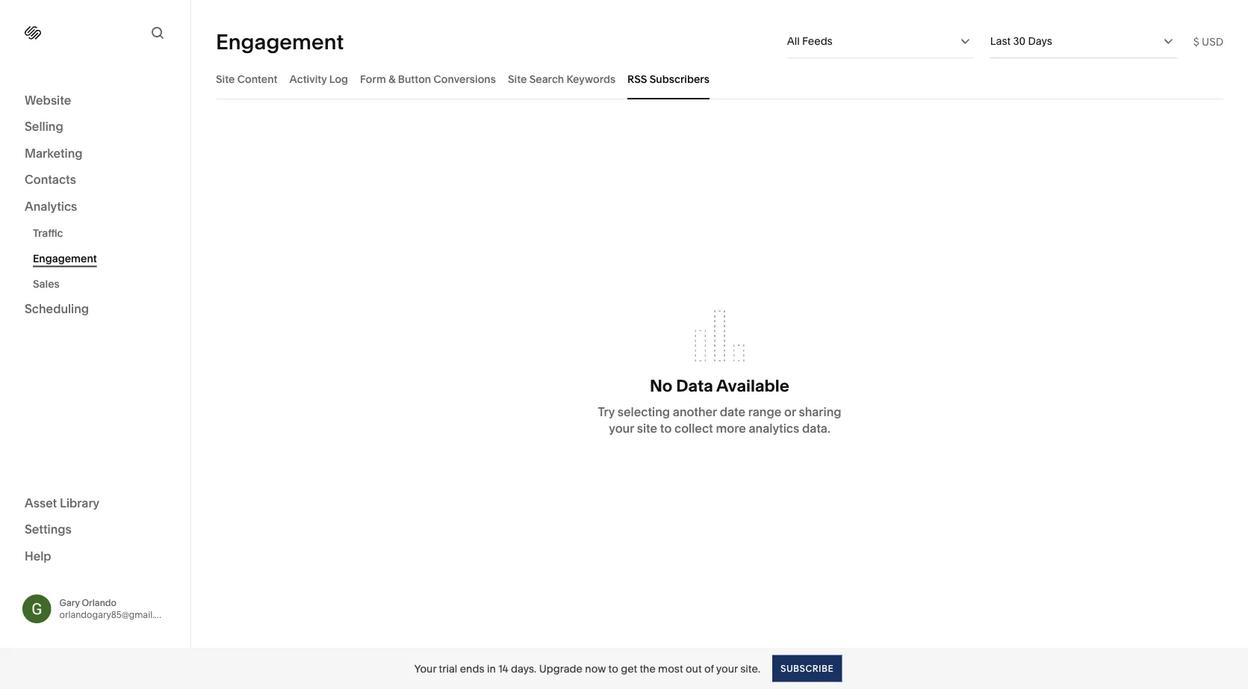 Task type: locate. For each thing, give the bounding box(es) containing it.
site for site search keywords
[[508, 72, 527, 85]]

last
[[991, 35, 1011, 47]]

analytics
[[25, 199, 77, 213]]

activity
[[290, 72, 327, 85]]

selling link
[[25, 118, 166, 136]]

engagement up content
[[216, 29, 344, 54]]

site
[[216, 72, 235, 85], [508, 72, 527, 85]]

contacts link
[[25, 172, 166, 189]]

1 horizontal spatial site
[[508, 72, 527, 85]]

0 horizontal spatial your
[[609, 421, 634, 436]]

site.
[[741, 662, 761, 675]]

help
[[25, 549, 51, 563]]

0 vertical spatial your
[[609, 421, 634, 436]]

All Feeds field
[[787, 25, 974, 58]]

data.
[[803, 421, 831, 436]]

no
[[650, 375, 673, 395]]

1 horizontal spatial your
[[717, 662, 738, 675]]

scheduling
[[25, 302, 89, 316]]

2 site from the left
[[508, 72, 527, 85]]

feeds
[[803, 35, 833, 47]]

engagement
[[216, 29, 344, 54], [33, 252, 97, 265]]

marketing link
[[25, 145, 166, 163]]

your
[[609, 421, 634, 436], [717, 662, 738, 675]]

0 horizontal spatial engagement
[[33, 252, 97, 265]]

ends
[[460, 662, 485, 675]]

selecting
[[618, 405, 670, 419]]

your
[[415, 662, 437, 675]]

help link
[[25, 548, 51, 564]]

your down try
[[609, 421, 634, 436]]

1 horizontal spatial to
[[661, 421, 672, 436]]

asset library
[[25, 495, 100, 510]]

selling
[[25, 119, 63, 134]]

no data available
[[650, 375, 790, 395]]

0 horizontal spatial site
[[216, 72, 235, 85]]

another
[[673, 405, 717, 419]]

form
[[360, 72, 386, 85]]

orlandogary85@gmail.com
[[59, 609, 174, 620]]

rss subscribers button
[[628, 58, 710, 99]]

range
[[749, 405, 782, 419]]

to left get
[[609, 662, 619, 675]]

site content button
[[216, 58, 278, 99]]

site content
[[216, 72, 278, 85]]

out
[[686, 662, 702, 675]]

site
[[637, 421, 658, 436]]

conversions
[[434, 72, 496, 85]]

site search keywords button
[[508, 58, 616, 99]]

0 vertical spatial to
[[661, 421, 672, 436]]

gary
[[59, 597, 80, 608]]

form & button conversions button
[[360, 58, 496, 99]]

site for site content
[[216, 72, 235, 85]]

your trial ends in 14 days. upgrade now to get the most out of your site.
[[415, 662, 761, 675]]

site left content
[[216, 72, 235, 85]]

get
[[621, 662, 637, 675]]

try
[[598, 405, 615, 419]]

usd
[[1202, 35, 1224, 48]]

engagement down the traffic
[[33, 252, 97, 265]]

1 horizontal spatial engagement
[[216, 29, 344, 54]]

orlando
[[82, 597, 117, 608]]

your right of
[[717, 662, 738, 675]]

&
[[389, 72, 396, 85]]

or
[[785, 405, 796, 419]]

rss
[[628, 72, 648, 85]]

more
[[716, 421, 746, 436]]

engagement link
[[33, 245, 174, 271]]

0 vertical spatial engagement
[[216, 29, 344, 54]]

available
[[717, 375, 790, 395]]

all feeds
[[787, 35, 833, 47]]

to right site
[[661, 421, 672, 436]]

1 site from the left
[[216, 72, 235, 85]]

try selecting another date range or sharing your site to collect more analytics data.
[[598, 405, 842, 436]]

last 30 days
[[991, 35, 1053, 47]]

to inside the try selecting another date range or sharing your site to collect more analytics data.
[[661, 421, 672, 436]]

traffic
[[33, 226, 63, 239]]

subscribe
[[781, 663, 834, 674]]

tab list
[[216, 58, 1224, 99]]

to
[[661, 421, 672, 436], [609, 662, 619, 675]]

0 horizontal spatial to
[[609, 662, 619, 675]]

website
[[25, 93, 71, 107]]

settings
[[25, 522, 72, 537]]

rss subscribers
[[628, 72, 710, 85]]

site left search
[[508, 72, 527, 85]]



Task type: describe. For each thing, give the bounding box(es) containing it.
1 vertical spatial your
[[717, 662, 738, 675]]

subscribe button
[[773, 655, 842, 682]]

1 vertical spatial engagement
[[33, 252, 97, 265]]

library
[[60, 495, 100, 510]]

days
[[1029, 35, 1053, 47]]

site search keywords
[[508, 72, 616, 85]]

sales link
[[33, 271, 174, 296]]

settings link
[[25, 521, 166, 539]]

contacts
[[25, 172, 76, 187]]

activity log button
[[290, 58, 348, 99]]

days.
[[511, 662, 537, 675]]

asset
[[25, 495, 57, 510]]

sales
[[33, 277, 60, 290]]

14
[[499, 662, 509, 675]]

traffic link
[[33, 220, 174, 245]]

website link
[[25, 92, 166, 109]]

analytics
[[749, 421, 800, 436]]

marketing
[[25, 146, 83, 160]]

last 30 days button
[[991, 25, 1178, 58]]

scheduling link
[[25, 301, 166, 318]]

your inside the try selecting another date range or sharing your site to collect more analytics data.
[[609, 421, 634, 436]]

$
[[1194, 35, 1200, 48]]

30
[[1014, 35, 1026, 47]]

keywords
[[567, 72, 616, 85]]

tab list containing site content
[[216, 58, 1224, 99]]

trial
[[439, 662, 458, 675]]

$ usd
[[1194, 35, 1224, 48]]

most
[[658, 662, 683, 675]]

sharing
[[799, 405, 842, 419]]

now
[[585, 662, 606, 675]]

log
[[329, 72, 348, 85]]

1 vertical spatial to
[[609, 662, 619, 675]]

of
[[705, 662, 714, 675]]

the
[[640, 662, 656, 675]]

date
[[720, 405, 746, 419]]

button
[[398, 72, 431, 85]]

analytics link
[[25, 198, 166, 216]]

collect
[[675, 421, 713, 436]]

in
[[487, 662, 496, 675]]

activity log
[[290, 72, 348, 85]]

data
[[677, 375, 714, 395]]

search
[[530, 72, 564, 85]]

asset library link
[[25, 495, 166, 512]]

gary orlando orlandogary85@gmail.com
[[59, 597, 174, 620]]

subscribers
[[650, 72, 710, 85]]

upgrade
[[539, 662, 583, 675]]

form & button conversions
[[360, 72, 496, 85]]

content
[[237, 72, 278, 85]]

all
[[787, 35, 800, 47]]



